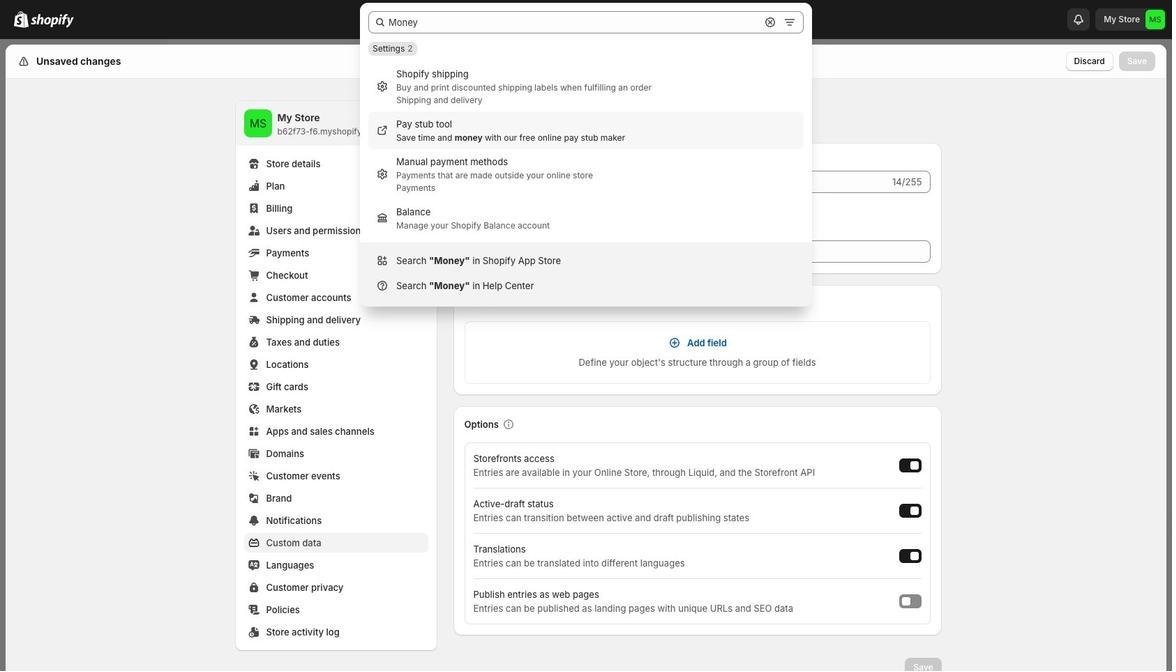 Task type: vqa. For each thing, say whether or not it's contained in the screenshot.
'My Store' icon
yes



Task type: describe. For each thing, give the bounding box(es) containing it.
shop settings menu element
[[235, 101, 436, 651]]

shopify image
[[31, 14, 74, 28]]

2 results menu from the top
[[368, 248, 804, 299]]

my store image
[[244, 110, 272, 137]]

Search text field
[[387, 11, 758, 33]]

settings dialog
[[6, 45, 1167, 672]]



Task type: locate. For each thing, give the bounding box(es) containing it.
0 vertical spatial results menu
[[368, 61, 804, 237]]

1 vertical spatial results menu
[[368, 248, 804, 299]]

menu item
[[368, 112, 804, 149]]

results menu
[[368, 61, 804, 237], [368, 248, 804, 299]]

1 results menu from the top
[[368, 61, 804, 237]]

toggle publishing entries as web pages image
[[902, 598, 910, 606]]



